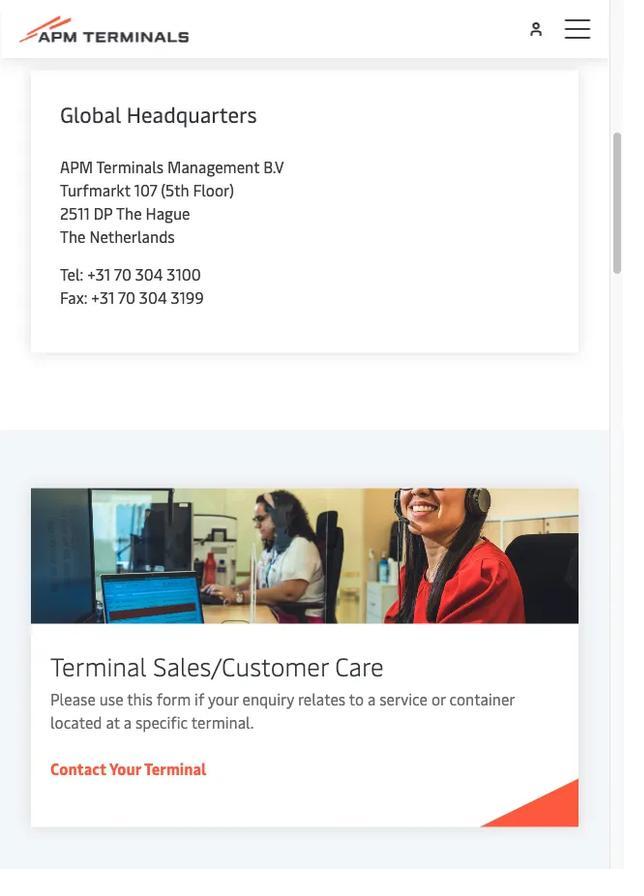 Task type: locate. For each thing, give the bounding box(es) containing it.
+31 right tel:
[[87, 264, 110, 285]]

specific
[[135, 712, 188, 733]]

sales/customer
[[153, 649, 329, 683]]

dp
[[94, 203, 113, 224]]

1 vertical spatial 304
[[139, 287, 167, 308]]

relates
[[298, 689, 346, 710]]

0 vertical spatial enquiry
[[217, 0, 269, 7]]

enquiry up below.
[[217, 0, 269, 7]]

form
[[172, 9, 207, 30], [157, 689, 191, 710]]

hague
[[146, 203, 190, 224]]

global
[[60, 99, 121, 128]]

1 horizontal spatial as
[[344, 0, 359, 7]]

enquiry
[[217, 0, 269, 7], [243, 689, 294, 710]]

0 horizontal spatial to
[[121, 0, 136, 7]]

this
[[127, 689, 153, 710]]

0 horizontal spatial a
[[124, 712, 132, 733]]

apm terminals management b.v turfmarkt 107 (5th floor) 2511 dp the hague the netherlands
[[60, 156, 284, 247]]

enquiry down sales/customer
[[243, 689, 294, 710]]

if
[[195, 689, 205, 710]]

70 right fax:
[[118, 287, 136, 308]]

70
[[114, 264, 132, 285], [118, 287, 136, 308]]

0 horizontal spatial as
[[273, 0, 288, 7]]

apm stock global 500 image
[[31, 488, 579, 624]]

the
[[520, 0, 544, 7]]

terminal sales/customer care please use this form if your enquiry relates to a service or container located at a specific terminal.
[[50, 649, 515, 733]]

form left if
[[157, 689, 191, 710]]

as
[[273, 0, 288, 7], [344, 0, 359, 7]]

1 vertical spatial form
[[157, 689, 191, 710]]

to enable us to direct your enquiry as quickly as possible, please select the appropriate contact form below.
[[31, 0, 544, 30]]

0 vertical spatial a
[[368, 689, 376, 710]]

enquiry inside terminal sales/customer care please use this form if your enquiry relates to a service or container located at a specific terminal.
[[243, 689, 294, 710]]

terminal
[[50, 649, 147, 683], [144, 759, 207, 779]]

0 vertical spatial 70
[[114, 264, 132, 285]]

1 vertical spatial to
[[349, 689, 364, 710]]

to inside to enable us to direct your enquiry as quickly as possible, please select the appropriate contact form below.
[[121, 0, 136, 7]]

your
[[182, 0, 213, 7], [208, 689, 239, 710]]

1 horizontal spatial to
[[349, 689, 364, 710]]

contact
[[50, 759, 106, 779]]

the
[[116, 203, 142, 224], [60, 226, 86, 247]]

1 vertical spatial enquiry
[[243, 689, 294, 710]]

your up the terminal.
[[208, 689, 239, 710]]

please
[[50, 689, 96, 710]]

to inside terminal sales/customer care please use this form if your enquiry relates to a service or container located at a specific terminal.
[[349, 689, 364, 710]]

as left quickly
[[273, 0, 288, 7]]

your up below.
[[182, 0, 213, 7]]

0 vertical spatial 304
[[135, 264, 163, 285]]

the down '2511'
[[60, 226, 86, 247]]

to
[[121, 0, 136, 7], [349, 689, 364, 710]]

304 left 3100
[[135, 264, 163, 285]]

0 vertical spatial form
[[172, 9, 207, 30]]

304 left 3199
[[139, 287, 167, 308]]

as right quickly
[[344, 0, 359, 7]]

your
[[109, 759, 141, 779]]

container
[[450, 689, 515, 710]]

0 horizontal spatial the
[[60, 226, 86, 247]]

1 horizontal spatial the
[[116, 203, 142, 224]]

at
[[106, 712, 120, 733]]

terminal.
[[191, 712, 254, 733]]

form inside to enable us to direct your enquiry as quickly as possible, please select the appropriate contact form below.
[[172, 9, 207, 30]]

1 vertical spatial your
[[208, 689, 239, 710]]

0 vertical spatial your
[[182, 0, 213, 7]]

terminal down specific
[[144, 759, 207, 779]]

+31
[[87, 264, 110, 285], [91, 287, 114, 308]]

please
[[427, 0, 472, 7]]

tel: +31 70 304 3100 fax: +31 70 304 3199
[[60, 264, 204, 308]]

1 as from the left
[[273, 0, 288, 7]]

form down direct
[[172, 9, 207, 30]]

0 vertical spatial to
[[121, 0, 136, 7]]

floor)
[[193, 180, 234, 200]]

direct
[[139, 0, 179, 7]]

care
[[335, 649, 384, 683]]

to right us
[[121, 0, 136, 7]]

management
[[168, 156, 260, 177]]

1 horizontal spatial a
[[368, 689, 376, 710]]

70 down netherlands
[[114, 264, 132, 285]]

fax:
[[60, 287, 88, 308]]

the up netherlands
[[116, 203, 142, 224]]

terminal up use
[[50, 649, 147, 683]]

netherlands
[[89, 226, 175, 247]]

0 vertical spatial terminal
[[50, 649, 147, 683]]

quickly
[[292, 0, 340, 7]]

a
[[368, 689, 376, 710], [124, 712, 132, 733]]

a left service
[[368, 689, 376, 710]]

appropriate
[[31, 9, 112, 30]]

a right at
[[124, 712, 132, 733]]

304
[[135, 264, 163, 285], [139, 287, 167, 308]]

1 vertical spatial 70
[[118, 287, 136, 308]]

use
[[99, 689, 124, 710]]

+31 right fax:
[[91, 287, 114, 308]]

contact your terminal
[[50, 759, 207, 779]]

to down care
[[349, 689, 364, 710]]

turfmarkt
[[60, 180, 130, 200]]

0 vertical spatial the
[[116, 203, 142, 224]]



Task type: vqa. For each thing, say whether or not it's contained in the screenshot.
prestigious
no



Task type: describe. For each thing, give the bounding box(es) containing it.
enquiry inside to enable us to direct your enquiry as quickly as possible, please select the appropriate contact form below.
[[217, 0, 269, 7]]

contact
[[116, 9, 169, 30]]

located
[[50, 712, 102, 733]]

1 vertical spatial a
[[124, 712, 132, 733]]

to
[[31, 0, 47, 7]]

below.
[[210, 9, 255, 30]]

(5th
[[161, 180, 189, 200]]

0 vertical spatial +31
[[87, 264, 110, 285]]

terminal inside terminal sales/customer care please use this form if your enquiry relates to a service or container located at a specific terminal.
[[50, 649, 147, 683]]

tel:
[[60, 264, 84, 285]]

your inside to enable us to direct your enquiry as quickly as possible, please select the appropriate contact form below.
[[182, 0, 213, 7]]

service
[[380, 689, 428, 710]]

107
[[134, 180, 157, 200]]

or
[[432, 689, 446, 710]]

global headquarters
[[60, 99, 257, 128]]

3100
[[167, 264, 201, 285]]

headquarters
[[127, 99, 257, 128]]

apm
[[60, 156, 93, 177]]

2511
[[60, 203, 90, 224]]

2 as from the left
[[344, 0, 359, 7]]

select
[[476, 0, 517, 7]]

possible,
[[363, 0, 423, 7]]

3199
[[171, 287, 204, 308]]

terminals
[[96, 156, 164, 177]]

1 vertical spatial +31
[[91, 287, 114, 308]]

your inside terminal sales/customer care please use this form if your enquiry relates to a service or container located at a specific terminal.
[[208, 689, 239, 710]]

form inside terminal sales/customer care please use this form if your enquiry relates to a service or container located at a specific terminal.
[[157, 689, 191, 710]]

1 vertical spatial terminal
[[144, 759, 207, 779]]

enable
[[51, 0, 98, 7]]

1 vertical spatial the
[[60, 226, 86, 247]]

us
[[101, 0, 117, 7]]

b.v
[[263, 156, 284, 177]]



